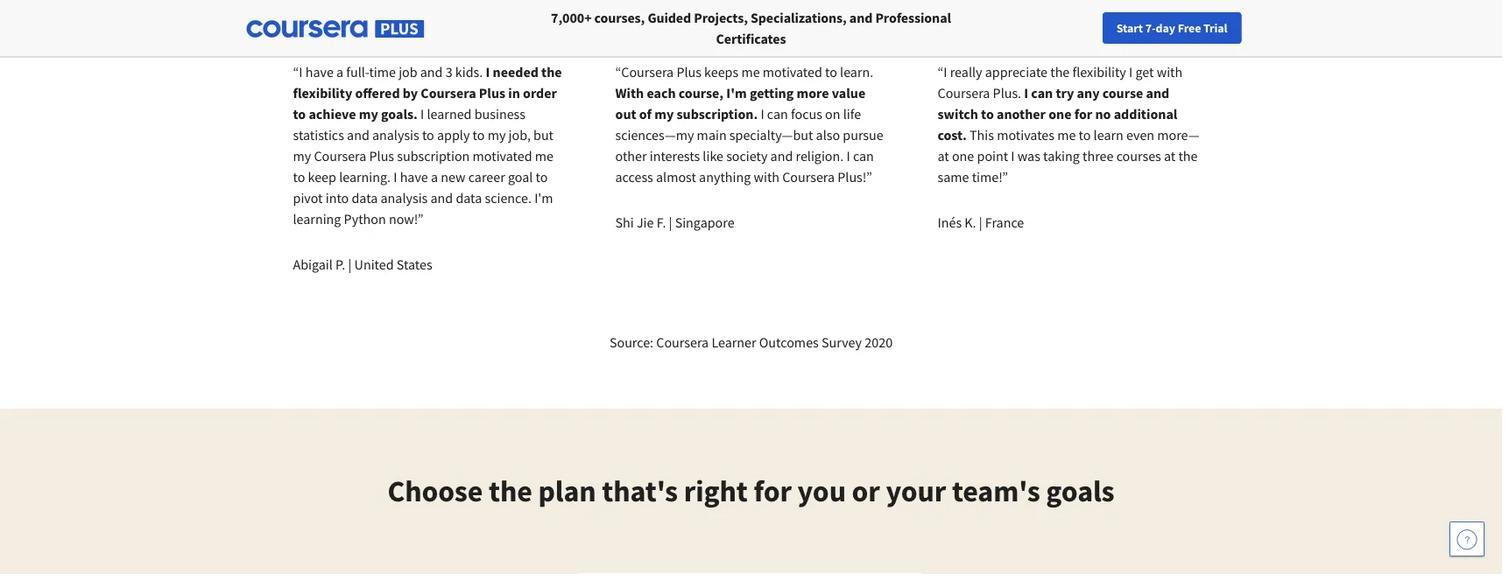 Task type: locate. For each thing, give the bounding box(es) containing it.
i'm
[[726, 84, 747, 102], [534, 189, 553, 207]]

1 vertical spatial with
[[754, 168, 779, 186]]

career
[[468, 168, 505, 186]]

inés
[[938, 214, 962, 231]]

1 horizontal spatial i'm
[[726, 84, 747, 102]]

i left was
[[1011, 147, 1015, 165]]

7-
[[1145, 20, 1156, 36]]

for
[[1074, 105, 1092, 123], [754, 473, 792, 510]]

plus left in
[[479, 84, 505, 102]]

try
[[1056, 84, 1074, 102]]

0 horizontal spatial with
[[754, 168, 779, 186]]

analysis up now!
[[381, 189, 428, 207]]

i right goals.
[[420, 105, 424, 123]]

data down new
[[456, 189, 482, 207]]

a left new
[[431, 168, 438, 186]]

1 horizontal spatial flexibility
[[1072, 63, 1126, 81]]

flexibility up any
[[1072, 63, 1126, 81]]

to left learn in the top right of the page
[[1079, 126, 1091, 144]]

1 vertical spatial motivated
[[473, 147, 532, 165]]

was
[[1018, 147, 1040, 165]]

the up try
[[1050, 63, 1070, 81]]

0 vertical spatial motivated
[[763, 63, 822, 81]]

to inside i needed the flexibility offered by coursera plus in order to achieve my goals.
[[293, 105, 306, 123]]

0 vertical spatial analysis
[[372, 126, 419, 144]]

to up statistics
[[293, 105, 306, 123]]

shopping cart: 1 item image
[[1205, 13, 1238, 41]]

guided
[[648, 9, 691, 26]]

out
[[615, 105, 636, 123]]

None search field
[[241, 11, 661, 46]]

0 horizontal spatial plus
[[369, 147, 394, 165]]

analysis
[[372, 126, 419, 144], [381, 189, 428, 207]]

i right kids.
[[486, 63, 490, 81]]

course,
[[679, 84, 724, 102]]

0 vertical spatial with
[[1157, 63, 1183, 81]]

| right f.
[[669, 214, 672, 231]]

appreciate
[[985, 63, 1048, 81]]

0 vertical spatial have
[[305, 63, 334, 81]]

0 vertical spatial can
[[1031, 84, 1053, 102]]

2 horizontal spatial |
[[979, 214, 982, 231]]

interests
[[650, 147, 700, 165]]

choose the plan that's right for you or your team's goals
[[388, 473, 1115, 510]]

me right 'keeps'
[[741, 63, 760, 81]]

the up the "order"
[[541, 63, 562, 81]]

| for i learned business statistics and analysis to apply to my job, but my coursera plus subscription motivated me to keep learning. i have a new career goal to pivot into data analysis and data science. i'm learning python now!
[[348, 256, 352, 273]]

the
[[541, 63, 562, 81], [1050, 63, 1070, 81], [1178, 147, 1198, 165], [489, 473, 532, 510]]

can down pursue
[[853, 147, 874, 165]]

1 data from the left
[[352, 189, 378, 207]]

0 horizontal spatial motivated
[[473, 147, 532, 165]]

with inside i really appreciate the flexibility i get with coursera plus.
[[1157, 63, 1183, 81]]

2020
[[865, 334, 893, 351]]

to up this
[[981, 105, 994, 123]]

0 horizontal spatial data
[[352, 189, 378, 207]]

plus inside coursera plus keeps me motivated to learn. with each course, i'm getting more value out of my subscription.
[[676, 63, 701, 81]]

job
[[399, 63, 417, 81]]

coursera down 3
[[421, 84, 476, 102]]

coursera inside i really appreciate the flexibility i get with coursera plus.
[[938, 84, 990, 102]]

courses,
[[594, 9, 645, 26]]

team's
[[952, 473, 1040, 510]]

analysis down goals.
[[372, 126, 419, 144]]

3
[[446, 63, 453, 81]]

coursera down really
[[938, 84, 990, 102]]

0 horizontal spatial flexibility
[[293, 84, 352, 102]]

a inside i learned business statistics and analysis to apply to my job, but my coursera plus subscription motivated me to keep learning. i have a new career goal to pivot into data analysis and data science. i'm learning python now!
[[431, 168, 438, 186]]

a left full-
[[336, 63, 343, 81]]

abigail
[[293, 256, 333, 273]]

0 vertical spatial your
[[1103, 20, 1126, 36]]

motivated
[[763, 63, 822, 81], [473, 147, 532, 165]]

0 horizontal spatial have
[[305, 63, 334, 81]]

1 horizontal spatial can
[[853, 147, 874, 165]]

job,
[[508, 126, 531, 144]]

find your new career
[[1078, 20, 1188, 36]]

i right 'plus.'
[[1024, 84, 1028, 102]]

i inside i needed the flexibility offered by coursera plus in order to achieve my goals.
[[486, 63, 490, 81]]

goals
[[1046, 473, 1115, 510]]

courses
[[1116, 147, 1161, 165]]

1 horizontal spatial me
[[741, 63, 760, 81]]

into
[[326, 189, 349, 207]]

1 horizontal spatial data
[[456, 189, 482, 207]]

0 vertical spatial flexibility
[[1072, 63, 1126, 81]]

subscription.
[[677, 105, 758, 123]]

to up subscription
[[422, 126, 434, 144]]

switch
[[938, 105, 978, 123]]

1 vertical spatial have
[[400, 168, 428, 186]]

with down society
[[754, 168, 779, 186]]

but
[[533, 126, 554, 144]]

1 horizontal spatial have
[[400, 168, 428, 186]]

0 horizontal spatial one
[[952, 147, 974, 165]]

more—
[[1157, 126, 1199, 144]]

1 horizontal spatial a
[[431, 168, 438, 186]]

science.
[[485, 189, 532, 207]]

0 vertical spatial me
[[741, 63, 760, 81]]

my down offered
[[359, 105, 378, 123]]

business
[[474, 105, 525, 123]]

to up pivot
[[293, 168, 305, 186]]

get
[[1135, 63, 1154, 81]]

i can try any course and switch to another one for no additional cost.
[[938, 84, 1178, 144]]

this
[[970, 126, 994, 144]]

1 horizontal spatial |
[[669, 214, 672, 231]]

motivated up career at top left
[[473, 147, 532, 165]]

no
[[1095, 105, 1111, 123]]

jie
[[637, 214, 654, 231]]

flexibility up achieve at the top
[[293, 84, 352, 102]]

for inside i can try any course and switch to another one for no additional cost.
[[1074, 105, 1092, 123]]

plus up learning.
[[369, 147, 394, 165]]

a
[[336, 63, 343, 81], [431, 168, 438, 186]]

i have a full-time job and 3 kids.
[[299, 63, 486, 81]]

0 horizontal spatial can
[[767, 105, 788, 123]]

0 vertical spatial i'm
[[726, 84, 747, 102]]

the down more—
[[1178, 147, 1198, 165]]

2 horizontal spatial plus
[[676, 63, 701, 81]]

2 horizontal spatial can
[[1031, 84, 1053, 102]]

0 horizontal spatial i'm
[[534, 189, 553, 207]]

1 vertical spatial one
[[952, 147, 974, 165]]

your right find
[[1103, 20, 1126, 36]]

can
[[1031, 84, 1053, 102], [767, 105, 788, 123], [853, 147, 874, 165]]

learner
[[712, 334, 756, 351]]

for left you
[[754, 473, 792, 510]]

0 horizontal spatial |
[[348, 256, 352, 273]]

1 vertical spatial a
[[431, 168, 438, 186]]

| right k. on the right top of the page
[[979, 214, 982, 231]]

1 vertical spatial for
[[754, 473, 792, 510]]

0 horizontal spatial at
[[938, 147, 949, 165]]

and left professional
[[849, 9, 873, 26]]

with inside i can focus on life sciences—my main specialty—but also pursue other interests like society and religion. i can access almost anything with coursera plus!
[[754, 168, 779, 186]]

focus
[[791, 105, 822, 123]]

i'm down 'keeps'
[[726, 84, 747, 102]]

1 vertical spatial flexibility
[[293, 84, 352, 102]]

2 horizontal spatial me
[[1057, 126, 1076, 144]]

0 horizontal spatial for
[[754, 473, 792, 510]]

start
[[1117, 20, 1143, 36]]

1 horizontal spatial your
[[1103, 20, 1126, 36]]

point
[[977, 147, 1008, 165]]

that's
[[602, 473, 678, 510]]

0 vertical spatial for
[[1074, 105, 1092, 123]]

at down more—
[[1164, 147, 1176, 165]]

flexibility inside i needed the flexibility offered by coursera plus in order to achieve my goals.
[[293, 84, 352, 102]]

can left try
[[1031, 84, 1053, 102]]

1 horizontal spatial one
[[1049, 105, 1072, 123]]

motivated inside i learned business statistics and analysis to apply to my job, but my coursera plus subscription motivated me to keep learning. i have a new career goal to pivot into data analysis and data science. i'm learning python now!
[[473, 147, 532, 165]]

coursera down religion. on the top of page
[[782, 168, 835, 186]]

and down specialty—but
[[770, 147, 793, 165]]

me down but
[[535, 147, 554, 165]]

2 vertical spatial plus
[[369, 147, 394, 165]]

professional
[[875, 9, 951, 26]]

one down try
[[1049, 105, 1072, 123]]

motivated up more
[[763, 63, 822, 81]]

1 horizontal spatial motivated
[[763, 63, 822, 81]]

me
[[741, 63, 760, 81], [1057, 126, 1076, 144], [535, 147, 554, 165]]

0 horizontal spatial me
[[535, 147, 554, 165]]

to inside coursera plus keeps me motivated to learn. with each course, i'm getting more value out of my subscription.
[[825, 63, 837, 81]]

1 vertical spatial can
[[767, 105, 788, 123]]

cost.
[[938, 126, 967, 144]]

the left plan
[[489, 473, 532, 510]]

my down 'business'
[[488, 126, 506, 144]]

have down subscription
[[400, 168, 428, 186]]

coursera inside i needed the flexibility offered by coursera plus in order to achieve my goals.
[[421, 84, 476, 102]]

statistics
[[293, 126, 344, 144]]

states
[[397, 256, 432, 273]]

pivot
[[293, 189, 323, 207]]

to left learn.
[[825, 63, 837, 81]]

to inside i can try any course and switch to another one for no additional cost.
[[981, 105, 994, 123]]

0 vertical spatial one
[[1049, 105, 1072, 123]]

0 vertical spatial plus
[[676, 63, 701, 81]]

me up taking
[[1057, 126, 1076, 144]]

coursera up each
[[621, 63, 674, 81]]

on
[[825, 105, 840, 123]]

at down cost. at the right of the page
[[938, 147, 949, 165]]

0 vertical spatial a
[[336, 63, 343, 81]]

learning
[[293, 210, 341, 228]]

even
[[1126, 126, 1154, 144]]

1 horizontal spatial plus
[[479, 84, 505, 102]]

and up additional
[[1146, 84, 1169, 102]]

time!
[[972, 168, 1002, 186]]

1 vertical spatial me
[[1057, 126, 1076, 144]]

day
[[1156, 20, 1175, 36]]

this motivates me to learn even more— at one point i was taking three courses at the same time!
[[938, 126, 1199, 186]]

1 horizontal spatial for
[[1074, 105, 1092, 123]]

with right the get
[[1157, 63, 1183, 81]]

achieve
[[309, 105, 356, 123]]

my right the of
[[654, 105, 674, 123]]

1 horizontal spatial with
[[1157, 63, 1183, 81]]

abigail p. | united states
[[293, 256, 432, 273]]

coursera up keep
[[314, 147, 366, 165]]

i
[[299, 63, 303, 81], [486, 63, 490, 81], [944, 63, 947, 81], [1129, 63, 1133, 81], [1024, 84, 1028, 102], [420, 105, 424, 123], [761, 105, 764, 123], [846, 147, 850, 165], [1011, 147, 1015, 165], [393, 168, 397, 186]]

plus inside i learned business statistics and analysis to apply to my job, but my coursera plus subscription motivated me to keep learning. i have a new career goal to pivot into data analysis and data science. i'm learning python now!
[[369, 147, 394, 165]]

have left full-
[[305, 63, 334, 81]]

i right learning.
[[393, 168, 397, 186]]

kids.
[[455, 63, 483, 81]]

flexibility inside i really appreciate the flexibility i get with coursera plus.
[[1072, 63, 1126, 81]]

2 vertical spatial me
[[535, 147, 554, 165]]

can for try
[[1031, 84, 1053, 102]]

1 vertical spatial plus
[[479, 84, 505, 102]]

can inside i can try any course and switch to another one for no additional cost.
[[1031, 84, 1053, 102]]

coursera inside coursera plus keeps me motivated to learn. with each course, i'm getting more value out of my subscription.
[[621, 63, 674, 81]]

1 vertical spatial i'm
[[534, 189, 553, 207]]

i'm right science.
[[534, 189, 553, 207]]

i needed the flexibility offered by coursera plus in order to achieve my goals.
[[293, 63, 562, 123]]

data down learning.
[[352, 189, 378, 207]]

2 data from the left
[[456, 189, 482, 207]]

1 vertical spatial your
[[886, 473, 946, 510]]

the inside i needed the flexibility offered by coursera plus in order to achieve my goals.
[[541, 63, 562, 81]]

my inside i needed the flexibility offered by coursera plus in order to achieve my goals.
[[359, 105, 378, 123]]

another
[[997, 105, 1046, 123]]

1 horizontal spatial at
[[1164, 147, 1176, 165]]

have inside i learned business statistics and analysis to apply to my job, but my coursera plus subscription motivated me to keep learning. i have a new career goal to pivot into data analysis and data science. i'm learning python now!
[[400, 168, 428, 186]]

to right the goal
[[536, 168, 548, 186]]

your right 'or'
[[886, 473, 946, 510]]

plus up course, on the left of page
[[676, 63, 701, 81]]

i can focus on life sciences—my main specialty—but also pursue other interests like society and religion. i can access almost anything with coursera plus!
[[615, 105, 883, 186]]

have
[[305, 63, 334, 81], [400, 168, 428, 186]]

for left no
[[1074, 105, 1092, 123]]

| right p. in the top of the page
[[348, 256, 352, 273]]

and down new
[[430, 189, 453, 207]]

can down getting
[[767, 105, 788, 123]]

with
[[1157, 63, 1183, 81], [754, 168, 779, 186]]

career
[[1154, 20, 1188, 36]]

france
[[985, 214, 1024, 231]]

one up 'same'
[[952, 147, 974, 165]]

my down statistics
[[293, 147, 311, 165]]

in
[[508, 84, 520, 102]]

right
[[684, 473, 748, 510]]

start 7-day free trial button
[[1102, 12, 1242, 44]]



Task type: vqa. For each thing, say whether or not it's contained in the screenshot.
the bottom 5
no



Task type: describe. For each thing, give the bounding box(es) containing it.
order
[[523, 84, 557, 102]]

really
[[950, 63, 982, 81]]

1 at from the left
[[938, 147, 949, 165]]

i'm inside coursera plus keeps me motivated to learn. with each course, i'm getting more value out of my subscription.
[[726, 84, 747, 102]]

0 horizontal spatial a
[[336, 63, 343, 81]]

me inside i learned business statistics and analysis to apply to my job, but my coursera plus subscription motivated me to keep learning. i have a new career goal to pivot into data analysis and data science. i'm learning python now!
[[535, 147, 554, 165]]

0 horizontal spatial your
[[886, 473, 946, 510]]

i inside i can try any course and switch to another one for no additional cost.
[[1024, 84, 1028, 102]]

goal
[[508, 168, 533, 186]]

each
[[647, 84, 676, 102]]

plan
[[538, 473, 596, 510]]

like
[[703, 147, 723, 165]]

i down coursera plus image
[[299, 63, 303, 81]]

specialty—but
[[729, 126, 813, 144]]

i learned business statistics and analysis to apply to my job, but my coursera plus subscription motivated me to keep learning. i have a new career goal to pivot into data analysis and data science. i'm learning python now!
[[293, 105, 554, 228]]

me inside this motivates me to learn even more— at one point i was taking three courses at the same time!
[[1057, 126, 1076, 144]]

and inside i can focus on life sciences—my main specialty—but also pursue other interests like society and religion. i can access almost anything with coursera plus!
[[770, 147, 793, 165]]

free
[[1178, 20, 1201, 36]]

help center image
[[1457, 529, 1478, 550]]

society
[[726, 147, 768, 165]]

i'm inside i learned business statistics and analysis to apply to my job, but my coursera plus subscription motivated me to keep learning. i have a new career goal to pivot into data analysis and data science. i'm learning python now!
[[534, 189, 553, 207]]

coursera inside i can focus on life sciences—my main specialty—but also pursue other interests like society and religion. i can access almost anything with coursera plus!
[[782, 168, 835, 186]]

one inside this motivates me to learn even more— at one point i was taking three courses at the same time!
[[952, 147, 974, 165]]

more
[[797, 84, 829, 102]]

new
[[441, 168, 465, 186]]

course
[[1102, 84, 1143, 102]]

coursera plus keeps me motivated to learn. with each course, i'm getting more value out of my subscription.
[[615, 63, 873, 123]]

almost
[[656, 168, 696, 186]]

getting
[[750, 84, 794, 102]]

the inside this motivates me to learn even more— at one point i was taking three courses at the same time!
[[1178, 147, 1198, 165]]

my inside coursera plus keeps me motivated to learn. with each course, i'm getting more value out of my subscription.
[[654, 105, 674, 123]]

plus inside i needed the flexibility offered by coursera plus in order to achieve my goals.
[[479, 84, 505, 102]]

also
[[816, 126, 840, 144]]

taking
[[1043, 147, 1080, 165]]

can for focus
[[767, 105, 788, 123]]

source: coursera learner outcomes survey 2020
[[610, 334, 893, 351]]

2 vertical spatial can
[[853, 147, 874, 165]]

additional
[[1114, 105, 1178, 123]]

coursera plus image
[[247, 20, 424, 38]]

k.
[[965, 214, 976, 231]]

| for this motivates me to learn even more— at one point i was taking three courses at the same time!
[[979, 214, 982, 231]]

and down achieve at the top
[[347, 126, 369, 144]]

and inside 7,000+ courses, guided projects, specializations, and professional certificates
[[849, 9, 873, 26]]

value
[[832, 84, 866, 102]]

i inside this motivates me to learn even more— at one point i was taking three courses at the same time!
[[1011, 147, 1015, 165]]

and inside i can try any course and switch to another one for no additional cost.
[[1146, 84, 1169, 102]]

singapore
[[675, 214, 735, 231]]

full-
[[346, 63, 369, 81]]

i up plus! at the top right of page
[[846, 147, 850, 165]]

i left the get
[[1129, 63, 1133, 81]]

by
[[403, 84, 418, 102]]

coursera right source:
[[656, 334, 709, 351]]

1 vertical spatial analysis
[[381, 189, 428, 207]]

i left really
[[944, 63, 947, 81]]

now!
[[389, 210, 418, 228]]

p.
[[336, 256, 345, 273]]

needed
[[493, 63, 539, 81]]

2 at from the left
[[1164, 147, 1176, 165]]

and left 3
[[420, 63, 443, 81]]

to inside this motivates me to learn even more— at one point i was taking three courses at the same time!
[[1079, 126, 1091, 144]]

7,000+ courses, guided projects, specializations, and professional certificates
[[551, 9, 951, 47]]

sciences—my
[[615, 126, 694, 144]]

i up specialty—but
[[761, 105, 764, 123]]

religion.
[[796, 147, 844, 165]]

7,000+
[[551, 9, 592, 26]]

shi
[[615, 214, 634, 231]]

survey
[[822, 334, 862, 351]]

f.
[[657, 214, 666, 231]]

learn
[[1094, 126, 1124, 144]]

of
[[639, 105, 652, 123]]

united
[[354, 256, 394, 273]]

or
[[852, 473, 880, 510]]

me inside coursera plus keeps me motivated to learn. with each course, i'm getting more value out of my subscription.
[[741, 63, 760, 81]]

with
[[615, 84, 644, 102]]

plus!
[[838, 168, 866, 186]]

goals.
[[381, 105, 418, 123]]

apply
[[437, 126, 470, 144]]

three
[[1083, 147, 1114, 165]]

subscription
[[397, 147, 470, 165]]

to right apply
[[473, 126, 485, 144]]

life
[[843, 105, 861, 123]]

coursera inside i learned business statistics and analysis to apply to my job, but my coursera plus subscription motivated me to keep learning. i have a new career goal to pivot into data analysis and data science. i'm learning python now!
[[314, 147, 366, 165]]

you
[[797, 473, 846, 510]]

outcomes
[[759, 334, 819, 351]]

motivated inside coursera plus keeps me motivated to learn. with each course, i'm getting more value out of my subscription.
[[763, 63, 822, 81]]

python
[[344, 210, 386, 228]]

offered
[[355, 84, 400, 102]]

learned
[[427, 105, 472, 123]]

access
[[615, 168, 653, 186]]

motivates
[[997, 126, 1054, 144]]

learning.
[[339, 168, 391, 186]]

learn.
[[840, 63, 873, 81]]

choose
[[388, 473, 483, 510]]

the inside i really appreciate the flexibility i get with coursera plus.
[[1050, 63, 1070, 81]]

projects,
[[694, 9, 748, 26]]

shi jie f. | singapore
[[615, 214, 735, 231]]

time
[[369, 63, 396, 81]]

one inside i can try any course and switch to another one for no additional cost.
[[1049, 105, 1072, 123]]

pursue
[[843, 126, 883, 144]]

trial
[[1203, 20, 1228, 36]]

certificates
[[716, 30, 786, 47]]

any
[[1077, 84, 1100, 102]]

inés k. | france
[[938, 214, 1024, 231]]

keeps
[[704, 63, 739, 81]]

anything
[[699, 168, 751, 186]]

start 7-day free trial
[[1117, 20, 1228, 36]]



